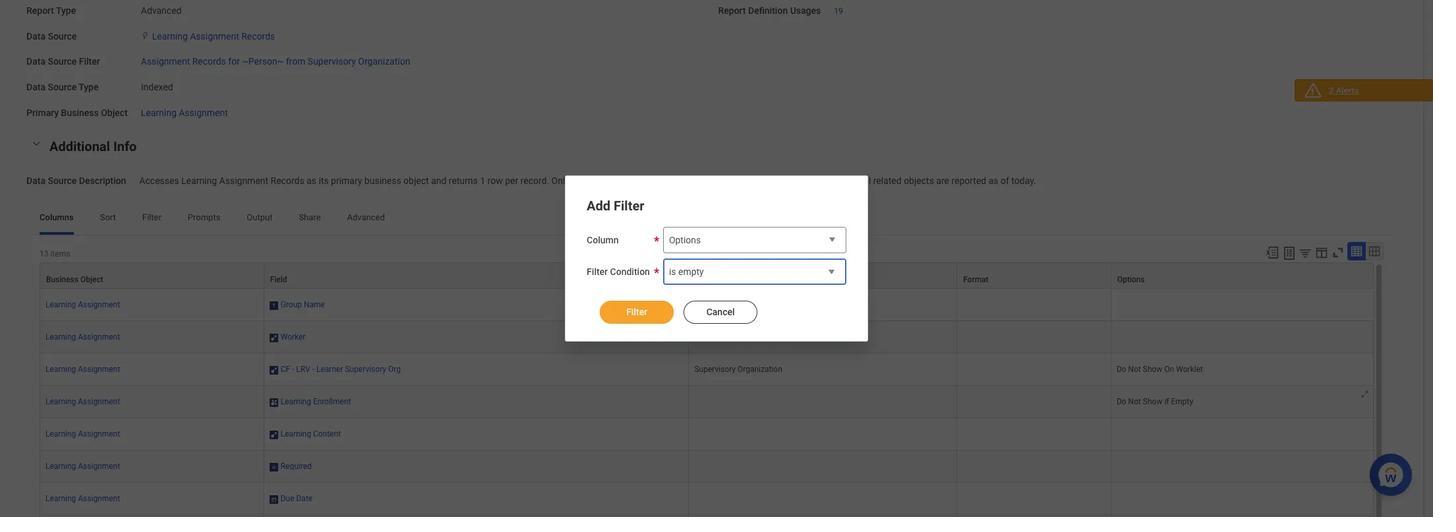 Task type: vqa. For each thing, say whether or not it's contained in the screenshot.
bottom Organization
yes



Task type: locate. For each thing, give the bounding box(es) containing it.
1 horizontal spatial advanced
[[347, 213, 385, 222]]

1 not from the top
[[1129, 365, 1142, 374]]

2 show from the top
[[1144, 397, 1163, 406]]

add filter dialog
[[565, 175, 869, 342]]

1 vertical spatial show
[[1144, 397, 1163, 406]]

filter condition
[[587, 266, 650, 277]]

0 vertical spatial type
[[56, 5, 76, 16]]

report up data source
[[26, 5, 54, 16]]

0 horizontal spatial report
[[26, 5, 54, 16]]

0 vertical spatial column
[[587, 235, 619, 245]]

field image
[[270, 365, 278, 375], [270, 397, 278, 408], [270, 462, 278, 472], [270, 494, 278, 505]]

1 vertical spatial advanced
[[347, 213, 385, 222]]

do up do not show if empty
[[1117, 365, 1127, 374]]

filter down learners
[[614, 198, 645, 214]]

0 vertical spatial advanced
[[141, 5, 182, 16]]

learning enrollment link
[[281, 395, 351, 406]]

2 source from the top
[[48, 56, 77, 67]]

source for data source filter
[[48, 56, 77, 67]]

alerts
[[1337, 86, 1360, 96]]

empty
[[679, 266, 704, 277]]

0 horizontal spatial as
[[307, 175, 317, 186]]

to
[[717, 175, 725, 186]]

due date
[[281, 494, 313, 503]]

not for do not show if empty
[[1129, 397, 1142, 406]]

source inside additional info group
[[48, 175, 77, 186]]

records left its
[[271, 175, 304, 186]]

accesses
[[139, 175, 179, 186]]

learning assignment link for worker
[[46, 333, 120, 342]]

your
[[770, 175, 788, 186]]

data inside additional info group
[[26, 175, 45, 186]]

learning assignment for group name
[[46, 300, 120, 310]]

2 as from the left
[[989, 175, 999, 186]]

0 vertical spatial object
[[101, 107, 128, 118]]

sort
[[100, 213, 116, 222]]

0 horizontal spatial options
[[669, 235, 701, 245]]

1 vertical spatial records
[[192, 56, 226, 67]]

records up ~person~
[[242, 31, 275, 41]]

1 vertical spatial column
[[695, 275, 723, 284]]

field image left learning content
[[270, 430, 278, 440]]

learning assignment for worker
[[46, 333, 120, 342]]

fullscreen image
[[1332, 246, 1346, 260]]

row
[[40, 263, 1374, 289], [40, 289, 1374, 321], [40, 321, 1374, 354], [40, 354, 1374, 386], [40, 386, 1374, 418], [40, 418, 1374, 451], [40, 451, 1374, 483], [40, 483, 1374, 515], [40, 515, 1374, 517]]

reported
[[952, 175, 987, 186]]

show for if
[[1144, 397, 1163, 406]]

column inside column heading override popup button
[[695, 275, 723, 284]]

business inside popup button
[[46, 275, 78, 284]]

2 vertical spatial field image
[[270, 430, 278, 440]]

show for on
[[1144, 365, 1163, 374]]

advanced up data source image
[[141, 5, 182, 16]]

worker
[[281, 333, 306, 342]]

of
[[1001, 175, 1010, 186]]

field image left the required at the bottom of page
[[270, 462, 278, 472]]

learners
[[609, 175, 642, 186]]

additional
[[49, 138, 110, 154]]

1 vertical spatial field image
[[270, 333, 278, 343]]

2 report from the left
[[719, 5, 746, 16]]

is empty
[[669, 266, 704, 277]]

as left the of
[[989, 175, 999, 186]]

type
[[56, 5, 76, 16], [79, 82, 99, 92]]

0 vertical spatial field image
[[270, 300, 278, 311]]

source down data source filter
[[48, 82, 77, 92]]

column left heading
[[695, 275, 723, 284]]

tab list
[[26, 203, 1398, 235]]

data source image
[[141, 31, 150, 41]]

group name link
[[281, 298, 325, 310]]

business object button
[[40, 263, 264, 288]]

0 vertical spatial show
[[1144, 365, 1163, 374]]

1 vertical spatial type
[[79, 82, 99, 92]]

learning
[[790, 175, 823, 186]]

1 row from the top
[[40, 263, 1374, 289]]

1 vertical spatial not
[[1129, 397, 1142, 406]]

type up primary business object
[[79, 82, 99, 92]]

content
[[313, 430, 341, 439]]

region
[[587, 290, 847, 325]]

0 horizontal spatial -
[[292, 365, 294, 374]]

show left if
[[1144, 397, 1163, 406]]

3 data from the top
[[26, 82, 45, 92]]

1 do from the top
[[1117, 365, 1127, 374]]

data down report type
[[26, 31, 45, 41]]

type up data source
[[56, 5, 76, 16]]

data up primary
[[26, 82, 45, 92]]

info
[[113, 138, 137, 154]]

learning
[[152, 31, 188, 41], [141, 107, 177, 118], [181, 175, 217, 186], [46, 300, 76, 310], [46, 333, 76, 342], [46, 365, 76, 374], [46, 397, 76, 406], [281, 397, 311, 406], [46, 430, 76, 439], [281, 430, 311, 439], [46, 462, 76, 471], [46, 494, 76, 503]]

1 horizontal spatial options
[[1118, 275, 1145, 284]]

2
[[1330, 86, 1334, 96]]

access
[[685, 175, 714, 186]]

7 row from the top
[[40, 451, 1374, 483]]

filter up data source type
[[79, 56, 100, 67]]

- right cf at the bottom left
[[292, 365, 294, 374]]

1 field image from the top
[[270, 300, 278, 311]]

- right "lrv"
[[312, 365, 315, 374]]

3 field image from the top
[[270, 462, 278, 472]]

1 vertical spatial object
[[80, 275, 103, 284]]

supervisory organization
[[695, 365, 783, 374]]

column down "add"
[[587, 235, 619, 245]]

org
[[388, 365, 401, 374]]

show
[[1144, 365, 1163, 374], [1144, 397, 1163, 406]]

field image left cf at the bottom left
[[270, 365, 278, 375]]

source up data source filter
[[48, 31, 77, 41]]

column inside add filter dialog
[[587, 235, 619, 245]]

are
[[937, 175, 950, 186]]

business down data source type
[[61, 107, 99, 118]]

2 vertical spatial records
[[271, 175, 304, 186]]

report for report type
[[26, 5, 54, 16]]

field image for learning content
[[270, 430, 278, 440]]

2 field image from the top
[[270, 333, 278, 343]]

assignment records for ~person~ from supervisory organization link
[[141, 54, 410, 67]]

19 button
[[834, 6, 845, 16]]

2 not from the top
[[1129, 397, 1142, 406]]

filter inside tab list
[[142, 213, 161, 222]]

learning assignment link for group name
[[46, 300, 120, 310]]

primary
[[26, 107, 59, 118]]

1 vertical spatial organization
[[738, 365, 783, 374]]

options for options popup button
[[1118, 275, 1145, 284]]

records inside additional info group
[[271, 175, 304, 186]]

1 as from the left
[[307, 175, 317, 186]]

learning enrollment
[[281, 397, 351, 406]]

as left its
[[307, 175, 317, 186]]

1 horizontal spatial as
[[989, 175, 999, 186]]

1 horizontal spatial report
[[719, 5, 746, 16]]

supervisory right from
[[308, 56, 356, 67]]

do not show if empty
[[1117, 397, 1194, 406]]

field image left learning enrollment
[[270, 397, 278, 408]]

field image left due
[[270, 494, 278, 505]]

4 row from the top
[[40, 354, 1374, 386]]

source up columns
[[48, 175, 77, 186]]

options inside popup button
[[1118, 275, 1145, 284]]

data for data source type
[[26, 82, 45, 92]]

source up data source type
[[48, 56, 77, 67]]

learning assignment link
[[141, 105, 228, 118], [46, 300, 120, 310], [46, 333, 120, 342], [46, 365, 120, 374], [46, 397, 120, 406], [46, 430, 120, 439], [46, 462, 120, 471], [46, 494, 120, 503]]

19
[[834, 6, 843, 16]]

learning assignment
[[141, 107, 228, 118], [46, 300, 120, 310], [46, 333, 120, 342], [46, 365, 120, 374], [46, 397, 120, 406], [46, 430, 120, 439], [46, 462, 120, 471], [46, 494, 120, 503]]

source
[[48, 31, 77, 41], [48, 56, 77, 67], [48, 82, 77, 92], [48, 175, 77, 186]]

filter down condition on the bottom left of the page
[[627, 307, 648, 317]]

report definition usages
[[719, 5, 821, 16]]

region inside add filter dialog
[[587, 290, 847, 325]]

learning assignment records link
[[152, 28, 275, 41]]

0 vertical spatial organization
[[358, 56, 410, 67]]

1 vertical spatial business
[[46, 275, 78, 284]]

region containing filter
[[587, 290, 847, 325]]

do left if
[[1117, 397, 1127, 406]]

column for column
[[587, 235, 619, 245]]

advanced
[[141, 5, 182, 16], [347, 213, 385, 222]]

column heading override button
[[689, 263, 957, 288]]

additional info
[[49, 138, 137, 154]]

column for column heading override
[[695, 275, 723, 284]]

supervisory inside cf - lrv - learner supervisory org link
[[345, 365, 386, 374]]

0 vertical spatial not
[[1129, 365, 1142, 374]]

supervisory inside the assignment records for ~person~ from supervisory organization link
[[308, 56, 356, 67]]

2 do from the top
[[1117, 397, 1127, 406]]

1 source from the top
[[48, 31, 77, 41]]

~person~
[[242, 56, 284, 67]]

catalog.
[[826, 175, 859, 186]]

2 data from the top
[[26, 56, 45, 67]]

worker link
[[281, 330, 306, 342]]

0 horizontal spatial organization
[[358, 56, 410, 67]]

report left definition
[[719, 5, 746, 16]]

4 field image from the top
[[270, 494, 278, 505]]

business
[[61, 107, 99, 118], [46, 275, 78, 284]]

options inside dropdown button
[[669, 235, 701, 245]]

additional info button
[[49, 138, 137, 154]]

data source filter
[[26, 56, 100, 67]]

data
[[26, 31, 45, 41], [26, 56, 45, 67], [26, 82, 45, 92], [26, 175, 45, 186]]

supervisory
[[308, 56, 356, 67], [345, 365, 386, 374], [695, 365, 736, 374]]

includes
[[572, 175, 606, 186]]

objects
[[904, 175, 934, 186]]

1 data from the top
[[26, 31, 45, 41]]

object
[[101, 107, 128, 118], [80, 275, 103, 284]]

3 field image from the top
[[270, 430, 278, 440]]

learning content link
[[281, 427, 341, 439]]

2 alerts button
[[1295, 79, 1434, 104]]

1 vertical spatial options
[[1118, 275, 1145, 284]]

organization
[[358, 56, 410, 67], [738, 365, 783, 374]]

learning assignment for cf - lrv - learner supervisory org
[[46, 365, 120, 374]]

4 source from the top
[[48, 175, 77, 186]]

exclamation image
[[1308, 87, 1318, 97]]

4 data from the top
[[26, 175, 45, 186]]

on
[[1165, 365, 1175, 374]]

its
[[319, 175, 329, 186]]

cell
[[689, 289, 958, 321], [958, 289, 1112, 321], [1112, 289, 1374, 321], [689, 321, 958, 354], [958, 321, 1112, 354], [1112, 321, 1374, 354], [958, 354, 1112, 386], [689, 386, 958, 418], [958, 386, 1112, 418], [689, 418, 958, 451], [958, 418, 1112, 451], [1112, 418, 1374, 451], [689, 451, 958, 483], [958, 451, 1112, 483], [1112, 451, 1374, 483], [689, 483, 958, 515], [958, 483, 1112, 515], [1112, 483, 1374, 515], [40, 515, 264, 517], [264, 515, 689, 517], [689, 515, 958, 517], [958, 515, 1112, 517], [1112, 515, 1374, 517]]

column
[[587, 235, 619, 245], [695, 275, 723, 284]]

0 vertical spatial records
[[242, 31, 275, 41]]

export to worksheets image
[[1282, 246, 1298, 261]]

show left "on"
[[1144, 365, 1163, 374]]

advanced down business on the top left
[[347, 213, 385, 222]]

business down items
[[46, 275, 78, 284]]

1 field image from the top
[[270, 365, 278, 375]]

for
[[228, 56, 240, 67]]

2 field image from the top
[[270, 397, 278, 408]]

options
[[669, 235, 701, 245], [1118, 275, 1145, 284]]

0 vertical spatial options
[[669, 235, 701, 245]]

data source description
[[26, 175, 126, 186]]

0 horizontal spatial column
[[587, 235, 619, 245]]

related
[[874, 175, 902, 186]]

source for data source description
[[48, 175, 77, 186]]

2 alerts
[[1330, 86, 1360, 96]]

not
[[1129, 365, 1142, 374], [1129, 397, 1142, 406]]

click to view/edit grid preferences image
[[1315, 246, 1330, 260]]

learning assignment for learning enrollment
[[46, 397, 120, 406]]

0 horizontal spatial type
[[56, 5, 76, 16]]

supervisory for from
[[308, 56, 356, 67]]

not left if
[[1129, 397, 1142, 406]]

1 report from the left
[[26, 5, 54, 16]]

empty
[[1172, 397, 1194, 406]]

not left "on"
[[1129, 365, 1142, 374]]

field image left group
[[270, 300, 278, 311]]

1 horizontal spatial type
[[79, 82, 99, 92]]

field image left worker
[[270, 333, 278, 343]]

learning inside additional info group
[[181, 175, 217, 186]]

data down "chevron down" icon
[[26, 175, 45, 186]]

supervisory left org
[[345, 365, 386, 374]]

filter down the accesses on the top of the page
[[142, 213, 161, 222]]

learning assignment link for due date
[[46, 494, 120, 503]]

1 horizontal spatial -
[[312, 365, 315, 374]]

5 row from the top
[[40, 386, 1374, 418]]

field image
[[270, 300, 278, 311], [270, 333, 278, 343], [270, 430, 278, 440]]

field image for required
[[270, 462, 278, 472]]

date
[[296, 494, 313, 503]]

0 vertical spatial do
[[1117, 365, 1127, 374]]

supervisory down "cancel" button
[[695, 365, 736, 374]]

data source
[[26, 31, 77, 41]]

1 show from the top
[[1144, 365, 1163, 374]]

data down data source
[[26, 56, 45, 67]]

1 vertical spatial do
[[1117, 397, 1127, 406]]

supervisory for learner
[[345, 365, 386, 374]]

1 horizontal spatial column
[[695, 275, 723, 284]]

toolbar
[[1260, 242, 1384, 263]]

records left "for"
[[192, 56, 226, 67]]

3 source from the top
[[48, 82, 77, 92]]



Task type: describe. For each thing, give the bounding box(es) containing it.
usages
[[791, 5, 821, 16]]

learning assignment link for learning content
[[46, 430, 120, 439]]

report for report definition usages
[[719, 5, 746, 16]]

have
[[664, 175, 683, 186]]

1 horizontal spatial organization
[[738, 365, 783, 374]]

output
[[247, 213, 273, 222]]

cf - lrv - learner supervisory org
[[281, 365, 401, 374]]

8 row from the top
[[40, 483, 1374, 515]]

business object
[[46, 275, 103, 284]]

learning assignment link for learning enrollment
[[46, 397, 120, 406]]

do not show on worklet
[[1117, 365, 1204, 374]]

learning assignment for learning content
[[46, 430, 120, 439]]

if
[[1165, 397, 1170, 406]]

field image for cf - lrv - learner supervisory org
[[270, 365, 278, 375]]

learning content
[[281, 430, 341, 439]]

table image
[[1351, 245, 1364, 258]]

group name
[[281, 300, 325, 310]]

description
[[79, 175, 126, 186]]

enrollment
[[313, 397, 351, 406]]

13 items
[[40, 249, 70, 259]]

select to filter grid data image
[[1299, 246, 1313, 260]]

and
[[431, 175, 447, 186]]

record.
[[521, 175, 549, 186]]

2 - from the left
[[312, 365, 315, 374]]

lrv
[[296, 365, 310, 374]]

business
[[365, 175, 401, 186]]

field image for due date
[[270, 494, 278, 505]]

cancel
[[707, 307, 735, 317]]

3 row from the top
[[40, 321, 1374, 354]]

learning assignment for required
[[46, 462, 120, 471]]

row containing business object
[[40, 263, 1374, 289]]

worklet
[[1177, 365, 1204, 374]]

export to excel image
[[1266, 246, 1280, 260]]

not for do not show on worklet
[[1129, 365, 1142, 374]]

cf
[[281, 365, 290, 374]]

add filter
[[587, 198, 645, 214]]

group
[[281, 300, 302, 310]]

override
[[756, 275, 786, 284]]

is
[[669, 266, 676, 277]]

assignment inside additional info group
[[219, 175, 268, 186]]

chevron down image
[[28, 139, 44, 148]]

source for data source type
[[48, 82, 77, 92]]

column heading override
[[695, 275, 786, 284]]

from
[[286, 56, 306, 67]]

cancel button
[[684, 301, 758, 324]]

expand table image
[[1368, 245, 1382, 258]]

do for do not show on worklet
[[1117, 365, 1127, 374]]

tab list containing columns
[[26, 203, 1398, 235]]

assignment records for ~person~ from supervisory organization
[[141, 56, 410, 67]]

learning assignment records
[[152, 31, 275, 41]]

name
[[304, 300, 325, 310]]

advanced inside tab list
[[347, 213, 385, 222]]

0 horizontal spatial advanced
[[141, 5, 182, 16]]

field button
[[264, 263, 689, 288]]

required
[[281, 462, 312, 471]]

field
[[270, 275, 287, 284]]

add
[[587, 198, 611, 214]]

6 row from the top
[[40, 418, 1374, 451]]

9 row from the top
[[40, 515, 1374, 517]]

required link
[[281, 459, 312, 471]]

13
[[40, 249, 48, 259]]

filter left condition on the bottom left of the page
[[587, 266, 608, 277]]

data for data source
[[26, 31, 45, 41]]

0 vertical spatial business
[[61, 107, 99, 118]]

heading
[[725, 275, 754, 284]]

filter inside filter button
[[627, 307, 648, 317]]

per
[[505, 175, 518, 186]]

only
[[552, 175, 570, 186]]

primary business object
[[26, 107, 128, 118]]

field image for worker
[[270, 333, 278, 343]]

field image for group name
[[270, 300, 278, 311]]

1
[[480, 175, 485, 186]]

data for data source description
[[26, 175, 45, 186]]

report type
[[26, 5, 76, 16]]

learner
[[317, 365, 343, 374]]

columns
[[40, 213, 74, 222]]

filter button
[[600, 301, 674, 324]]

all
[[861, 175, 871, 186]]

do for do not show if empty
[[1117, 397, 1127, 406]]

indexed
[[141, 82, 173, 92]]

data source type
[[26, 82, 99, 92]]

due date link
[[281, 492, 313, 503]]

returns
[[449, 175, 478, 186]]

options for options dropdown button
[[669, 235, 701, 245]]

in
[[761, 175, 768, 186]]

source for data source
[[48, 31, 77, 41]]

data source type element
[[141, 74, 173, 93]]

definition
[[749, 5, 788, 16]]

learning assignment for due date
[[46, 494, 120, 503]]

learning assignment link for cf - lrv - learner supervisory org
[[46, 365, 120, 374]]

learning assignment link for required
[[46, 462, 120, 471]]

2 row from the top
[[40, 289, 1374, 321]]

1 - from the left
[[292, 365, 294, 374]]

cf - lrv - learner supervisory org link
[[281, 362, 401, 374]]

primary
[[331, 175, 362, 186]]

who
[[644, 175, 661, 186]]

is empty button
[[663, 259, 847, 286]]

object inside business object popup button
[[80, 275, 103, 284]]

data for data source filter
[[26, 56, 45, 67]]

field image for learning enrollment
[[270, 397, 278, 408]]

due
[[281, 494, 294, 503]]

items
[[50, 249, 70, 259]]

today.
[[1012, 175, 1037, 186]]

additional info group
[[26, 136, 1398, 187]]

row
[[488, 175, 503, 186]]

options button
[[1112, 263, 1374, 288]]

advanced element
[[141, 2, 182, 16]]

options button
[[663, 227, 847, 254]]



